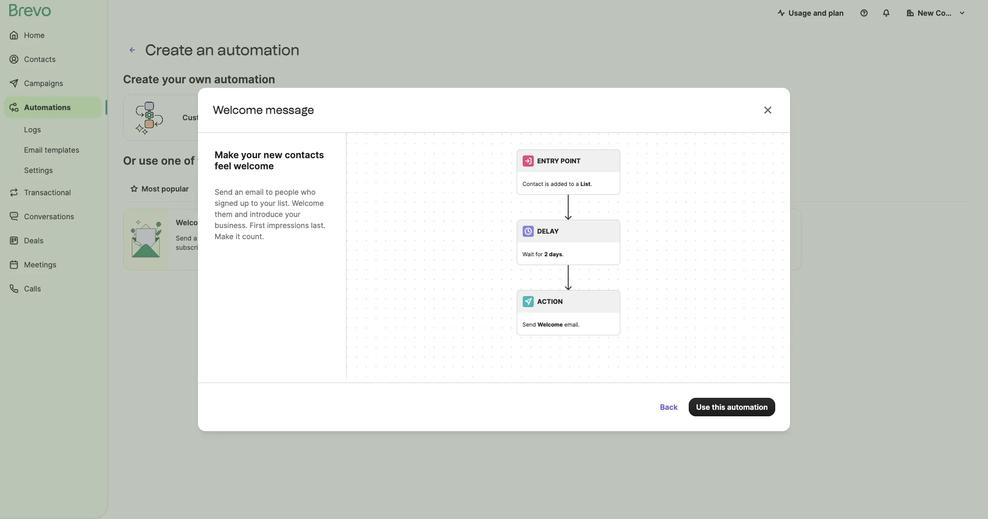 Task type: locate. For each thing, give the bounding box(es) containing it.
based up "birthday."
[[603, 234, 622, 242]]

1 vertical spatial welcome
[[199, 234, 226, 242]]

1 horizontal spatial on
[[519, 244, 527, 251]]

1 increase from the left
[[319, 184, 349, 194]]

0 horizontal spatial or
[[420, 244, 427, 251]]

a
[[576, 181, 579, 188], [193, 234, 197, 242], [274, 234, 278, 242], [537, 234, 540, 242], [708, 234, 712, 242], [760, 234, 763, 242], [529, 244, 532, 251], [721, 244, 724, 251]]

delay
[[538, 227, 559, 235]]

1 vertical spatial contacts
[[375, 244, 401, 251]]

contacts inside send messages based on whether contacts open or click an email campaign.
[[375, 244, 401, 251]]

or left "birthday."
[[576, 244, 583, 251]]

for left the you
[[333, 154, 348, 168]]

send messages based on whether contacts open or click an email campaign.
[[348, 234, 442, 261]]

to right up
[[251, 199, 258, 208]]

tab list containing most popular
[[123, 180, 974, 202]]

1 based from the left
[[398, 234, 417, 242]]

1 horizontal spatial based
[[603, 234, 622, 242]]

0 horizontal spatial messages
[[365, 234, 396, 242]]

and
[[814, 8, 827, 18], [235, 210, 248, 219]]

to
[[569, 181, 575, 188], [266, 188, 273, 197], [251, 199, 258, 208]]

increase for increase traffic
[[319, 184, 349, 194]]

2 horizontal spatial an
[[348, 253, 355, 261]]

event inside send a series of messages based on a special event or birthday.
[[558, 244, 575, 251]]

count.
[[242, 232, 264, 241]]

send up performs
[[691, 234, 707, 242]]

welcome up joins
[[199, 234, 226, 242]]

2 messages from the left
[[570, 234, 601, 242]]

of for the
[[184, 154, 195, 168]]

1 horizontal spatial and
[[814, 8, 827, 18]]

a left list
[[576, 181, 579, 188]]

automations
[[218, 154, 285, 168]]

send up signed
[[215, 188, 233, 197]]

after up action
[[743, 234, 758, 242]]

0 vertical spatial email
[[245, 188, 264, 197]]

plan
[[829, 8, 844, 18]]

1 vertical spatial and
[[235, 210, 248, 219]]

event
[[722, 218, 742, 227], [558, 244, 575, 251]]

on inside send a message after a contact performs a specific action on your website.
[[772, 244, 780, 251]]

1 vertical spatial event
[[558, 244, 575, 251]]

send up the subscriber
[[176, 234, 192, 242]]

1 horizontal spatial event
[[722, 218, 742, 227]]

1 horizontal spatial welcome
[[234, 161, 274, 172]]

send inside send a series of messages based on a special event or birthday.
[[519, 234, 535, 242]]

or
[[420, 244, 427, 251], [576, 244, 583, 251]]

0 horizontal spatial email
[[245, 188, 264, 197]]

1 horizontal spatial an
[[235, 188, 243, 197]]

automation inside button
[[212, 113, 253, 122]]

1 vertical spatial of
[[562, 234, 569, 242]]

added
[[551, 181, 568, 188]]

1 vertical spatial list.
[[241, 244, 252, 251]]

transactional
[[24, 188, 71, 197]]

usage
[[789, 8, 812, 18]]

send inside send a message after a contact performs a specific action on your website.
[[691, 234, 707, 242]]

contact is added to a list .
[[523, 181, 592, 188]]

1 or from the left
[[420, 244, 427, 251]]

a up the subscriber
[[193, 234, 197, 242]]

increase left "revenue"
[[388, 184, 418, 194]]

make up improve
[[215, 150, 239, 161]]

or
[[123, 154, 136, 168]]

impressions
[[267, 221, 309, 230]]

message inside send a welcome message after a subscriber joins your list.
[[228, 234, 256, 242]]

1 vertical spatial an
[[235, 188, 243, 197]]

after down first
[[258, 234, 272, 242]]

send a welcome message after a subscriber joins your list.
[[176, 234, 278, 251]]

1 horizontal spatial contacts
[[375, 244, 401, 251]]

an up own
[[196, 41, 214, 59]]

1 messages from the left
[[365, 234, 396, 242]]

0 horizontal spatial welcome
[[199, 234, 226, 242]]

meetings link
[[4, 254, 102, 276]]

we
[[288, 154, 304, 168]]

0 horizontal spatial to
[[251, 199, 258, 208]]

0 horizontal spatial event
[[558, 244, 575, 251]]

send up whether
[[348, 234, 363, 242]]

whether
[[348, 244, 373, 251]]

of left the
[[184, 154, 195, 168]]

0 horizontal spatial based
[[398, 234, 417, 242]]

on
[[419, 234, 426, 242], [519, 244, 527, 251], [772, 244, 780, 251]]

settings link
[[4, 161, 102, 180]]

or left click on the left
[[420, 244, 427, 251]]

1 horizontal spatial increase
[[388, 184, 418, 194]]

0 horizontal spatial on
[[419, 234, 426, 242]]

back button
[[653, 398, 686, 417]]

send
[[215, 188, 233, 197], [176, 234, 192, 242], [348, 234, 363, 242], [519, 234, 535, 242], [691, 234, 707, 242], [523, 321, 536, 328]]

list. down count.
[[241, 244, 252, 251]]

list.
[[278, 199, 290, 208], [241, 244, 252, 251]]

calls link
[[4, 278, 102, 300]]

usage and plan
[[789, 8, 844, 18]]

send inside send a welcome message after a subscriber joins your list.
[[176, 234, 192, 242]]

1 horizontal spatial after
[[743, 234, 758, 242]]

1 vertical spatial email
[[357, 253, 373, 261]]

welcome up improve
[[234, 161, 274, 172]]

new company
[[919, 8, 971, 18]]

1 horizontal spatial or
[[576, 244, 583, 251]]

messages down marketing activity
[[365, 234, 396, 242]]

birthday.
[[585, 244, 612, 251]]

popular
[[162, 184, 189, 194]]

use this automation
[[697, 403, 769, 412]]

welcome message down signed
[[176, 218, 243, 227]]

welcome inside make your new contacts feel welcome
[[234, 161, 274, 172]]

list. inside send a welcome message after a subscriber joins your list.
[[241, 244, 252, 251]]

tab list
[[123, 180, 974, 202]]

an for create
[[196, 41, 214, 59]]

1 horizontal spatial to
[[266, 188, 273, 197]]

website event
[[691, 218, 742, 227]]

0 horizontal spatial list.
[[241, 244, 252, 251]]

date
[[565, 218, 581, 227]]

.
[[591, 181, 592, 188], [563, 251, 564, 258]]

list. down people
[[278, 199, 290, 208]]

email.
[[565, 321, 580, 328]]

business.
[[215, 221, 248, 230]]

your
[[162, 73, 186, 86], [241, 150, 261, 161], [260, 199, 276, 208], [285, 210, 301, 219], [226, 244, 240, 251], [691, 253, 704, 261]]

welcome message
[[213, 103, 314, 117], [176, 218, 243, 227]]

messages inside send a series of messages based on a special event or birthday.
[[570, 234, 601, 242]]

1 horizontal spatial .
[[591, 181, 592, 188]]

1 vertical spatial welcome message
[[176, 218, 243, 227]]

an inside send an email to people who signed up to your list. welcome them and introduce your business. first impressions last. make it count.
[[235, 188, 243, 197]]

them
[[215, 210, 233, 219]]

calls
[[24, 284, 41, 294]]

email down whether
[[357, 253, 373, 261]]

0 vertical spatial create
[[145, 41, 193, 59]]

a up action
[[760, 234, 763, 242]]

to left people
[[266, 188, 273, 197]]

custom automation
[[183, 113, 253, 122]]

your down it
[[226, 244, 240, 251]]

0 horizontal spatial an
[[196, 41, 214, 59]]

0 horizontal spatial and
[[235, 210, 248, 219]]

1 horizontal spatial of
[[562, 234, 569, 242]]

logs link
[[4, 120, 102, 139]]

event up specific
[[722, 218, 742, 227]]

on inside send messages based on whether contacts open or click an email campaign.
[[419, 234, 426, 242]]

improve engagement
[[228, 184, 304, 194]]

0 vertical spatial for
[[333, 154, 348, 168]]

increase right who
[[319, 184, 349, 194]]

email
[[24, 145, 43, 155]]

for left the 2
[[536, 251, 543, 258]]

1 vertical spatial for
[[536, 251, 543, 258]]

of right series
[[562, 234, 569, 242]]

0 vertical spatial make
[[215, 150, 239, 161]]

deals
[[24, 236, 44, 245]]

2 after from the left
[[743, 234, 758, 242]]

2 vertical spatial an
[[348, 253, 355, 261]]

increase
[[319, 184, 349, 194], [388, 184, 418, 194]]

0 vertical spatial and
[[814, 8, 827, 18]]

messages up "birthday."
[[570, 234, 601, 242]]

email templates
[[24, 145, 79, 155]]

2 based from the left
[[603, 234, 622, 242]]

custom
[[183, 113, 211, 122]]

back
[[661, 403, 678, 412]]

your down performs
[[691, 253, 704, 261]]

1 horizontal spatial list.
[[278, 199, 290, 208]]

make inside send an email to people who signed up to your list. welcome them and introduce your business. first impressions last. make it count.
[[215, 232, 234, 241]]

to right added
[[569, 181, 575, 188]]

0 horizontal spatial after
[[258, 234, 272, 242]]

feel
[[215, 161, 232, 172]]

0 horizontal spatial increase
[[319, 184, 349, 194]]

1 horizontal spatial messages
[[570, 234, 601, 242]]

welcome right custom
[[213, 103, 263, 117]]

event down series
[[558, 244, 575, 251]]

. right added
[[591, 181, 592, 188]]

welcome inside send an email to people who signed up to your list. welcome them and introduce your business. first impressions last. make it count.
[[292, 199, 324, 208]]

1 vertical spatial create
[[123, 73, 159, 86]]

welcome down who
[[292, 199, 324, 208]]

1 horizontal spatial email
[[357, 253, 373, 261]]

send inside send messages based on whether contacts open or click an email campaign.
[[348, 234, 363, 242]]

dxrbf image
[[131, 185, 138, 193]]

0 vertical spatial welcome
[[234, 161, 274, 172]]

wait for 2 days .
[[523, 251, 564, 258]]

email inside send an email to people who signed up to your list. welcome them and introduce your business. first impressions last. make it count.
[[245, 188, 264, 197]]

send welcome email.
[[523, 321, 580, 328]]

make up joins
[[215, 232, 234, 241]]

send an email to people who signed up to your list. welcome them and introduce your business. first impressions last. make it count.
[[215, 188, 326, 241]]

0 horizontal spatial .
[[563, 251, 564, 258]]

2 horizontal spatial to
[[569, 181, 575, 188]]

most popular link
[[123, 180, 196, 201]]

contact
[[523, 181, 544, 188]]

0 horizontal spatial of
[[184, 154, 195, 168]]

based up open
[[398, 234, 417, 242]]

0 vertical spatial contacts
[[285, 150, 324, 161]]

automation
[[218, 41, 300, 59], [214, 73, 275, 86], [212, 113, 253, 122], [728, 403, 769, 412]]

email up up
[[245, 188, 264, 197]]

1 vertical spatial make
[[215, 232, 234, 241]]

special
[[534, 244, 556, 251]]

and left plan
[[814, 8, 827, 18]]

contacts up "campaign."
[[375, 244, 401, 251]]

0 vertical spatial of
[[184, 154, 195, 168]]

1 after from the left
[[258, 234, 272, 242]]

your left own
[[162, 73, 186, 86]]

your left new
[[241, 150, 261, 161]]

create
[[145, 41, 193, 59], [123, 73, 159, 86]]

send up wait
[[519, 234, 535, 242]]

. right the 2
[[563, 251, 564, 258]]

of inside send a series of messages based on a special event or birthday.
[[562, 234, 569, 242]]

templates
[[45, 145, 79, 155]]

welcome message up new
[[213, 103, 314, 117]]

an down whether
[[348, 253, 355, 261]]

use this automation button
[[689, 398, 776, 417]]

custom automation button
[[123, 93, 263, 142]]

0 vertical spatial an
[[196, 41, 214, 59]]

list. inside send an email to people who signed up to your list. welcome them and introduce your business. first impressions last. make it count.
[[278, 199, 290, 208]]

1 horizontal spatial for
[[536, 251, 543, 258]]

0 vertical spatial event
[[722, 218, 742, 227]]

after
[[258, 234, 272, 242], [743, 234, 758, 242]]

send for make your new contacts feel welcome
[[215, 188, 233, 197]]

an up up
[[235, 188, 243, 197]]

entry point
[[538, 157, 581, 165]]

your inside send a welcome message after a subscriber joins your list.
[[226, 244, 240, 251]]

your up "impressions"
[[285, 210, 301, 219]]

campaign.
[[375, 253, 406, 261]]

contacts right new
[[285, 150, 324, 161]]

0 vertical spatial welcome message
[[213, 103, 314, 117]]

most
[[142, 184, 160, 194]]

2 or from the left
[[576, 244, 583, 251]]

0 vertical spatial list.
[[278, 199, 290, 208]]

a up website.
[[721, 244, 724, 251]]

send inside send an email to people who signed up to your list. welcome them and introduce your business. first impressions last. make it count.
[[215, 188, 233, 197]]

1 make from the top
[[215, 150, 239, 161]]

2 increase from the left
[[388, 184, 418, 194]]

0 horizontal spatial contacts
[[285, 150, 324, 161]]

specific
[[726, 244, 750, 251]]

2 make from the top
[[215, 232, 234, 241]]

welcome
[[213, 103, 263, 117], [292, 199, 324, 208], [176, 218, 209, 227], [538, 321, 563, 328]]

up
[[240, 199, 249, 208]]

2 horizontal spatial on
[[772, 244, 780, 251]]

and down up
[[235, 210, 248, 219]]



Task type: describe. For each thing, give the bounding box(es) containing it.
one
[[161, 154, 181, 168]]

company
[[936, 8, 971, 18]]

all link
[[196, 180, 220, 201]]

use
[[697, 403, 711, 412]]

a up performs
[[708, 234, 712, 242]]

most popular
[[142, 184, 189, 194]]

0 vertical spatial .
[[591, 181, 592, 188]]

logs
[[24, 125, 41, 134]]

meetings
[[24, 260, 56, 269]]

contact
[[765, 234, 788, 242]]

send left email.
[[523, 321, 536, 328]]

after inside send a message after a contact performs a specific action on your website.
[[743, 234, 758, 242]]

series
[[542, 234, 561, 242]]

who
[[301, 188, 316, 197]]

or inside send messages based on whether contacts open or click an email campaign.
[[420, 244, 427, 251]]

to for people
[[266, 188, 273, 197]]

message inside send a message after a contact performs a specific action on your website.
[[714, 234, 742, 242]]

welcome up the subscriber
[[176, 218, 209, 227]]

automation inside button
[[728, 403, 769, 412]]

click
[[428, 244, 442, 251]]

list
[[581, 181, 591, 188]]

joins
[[210, 244, 224, 251]]

introduce
[[250, 210, 283, 219]]

improve engagement link
[[220, 180, 311, 202]]

welcome inside send a welcome message after a subscriber joins your list.
[[199, 234, 226, 242]]

contacts inside make your new contacts feel welcome
[[285, 150, 324, 161]]

automations
[[24, 103, 71, 112]]

increase revenue
[[388, 184, 449, 194]]

open
[[403, 244, 419, 251]]

or inside send a series of messages based on a special event or birthday.
[[576, 244, 583, 251]]

people
[[275, 188, 299, 197]]

use
[[139, 154, 158, 168]]

increase revenue link
[[380, 180, 457, 201]]

create for create an automation
[[145, 41, 193, 59]]

entry
[[538, 157, 560, 165]]

messages inside send messages based on whether contacts open or click an email campaign.
[[365, 234, 396, 242]]

website.
[[706, 253, 732, 261]]

usage and plan button
[[771, 4, 852, 22]]

contacts
[[24, 55, 56, 64]]

build relationships link
[[457, 180, 538, 201]]

point
[[561, 157, 581, 165]]

on inside send a series of messages based on a special event or birthday.
[[519, 244, 527, 251]]

website
[[691, 218, 720, 227]]

conversations
[[24, 212, 74, 221]]

increase traffic
[[319, 184, 373, 194]]

marketing
[[348, 218, 384, 227]]

send for anniversary date
[[519, 234, 535, 242]]

days
[[550, 251, 563, 258]]

2
[[545, 251, 548, 258]]

new company button
[[900, 4, 974, 22]]

built
[[307, 154, 330, 168]]

email templates link
[[4, 141, 102, 159]]

a up special
[[537, 234, 540, 242]]

create for create your own automation
[[123, 73, 159, 86]]

anniversary
[[519, 218, 563, 227]]

and inside button
[[814, 8, 827, 18]]

after inside send a welcome message after a subscriber joins your list.
[[258, 234, 272, 242]]

create an automation
[[145, 41, 300, 59]]

send for welcome message
[[176, 234, 192, 242]]

you
[[351, 154, 371, 168]]

an inside send messages based on whether contacts open or click an email campaign.
[[348, 253, 355, 261]]

email inside send messages based on whether contacts open or click an email campaign.
[[357, 253, 373, 261]]

your inside send a message after a contact performs a specific action on your website.
[[691, 253, 704, 261]]

a left special
[[529, 244, 532, 251]]

signed
[[215, 199, 238, 208]]

action
[[538, 298, 563, 306]]

transactional link
[[4, 181, 102, 204]]

1 vertical spatial .
[[563, 251, 564, 258]]

an for send
[[235, 188, 243, 197]]

campaigns link
[[4, 72, 102, 94]]

your inside make your new contacts feel welcome
[[241, 150, 261, 161]]

based inside send messages based on whether contacts open or click an email campaign.
[[398, 234, 417, 242]]

welcome left email.
[[538, 321, 563, 328]]

home
[[24, 31, 45, 40]]

increase traffic link
[[311, 180, 380, 201]]

settings
[[24, 166, 53, 175]]

new
[[919, 8, 935, 18]]

it
[[236, 232, 240, 241]]

0 horizontal spatial for
[[333, 154, 348, 168]]

automations link
[[4, 96, 102, 119]]

activity
[[386, 218, 412, 227]]

marketing activity
[[348, 218, 412, 227]]

last.
[[311, 221, 326, 230]]

a down "impressions"
[[274, 234, 278, 242]]

relationships
[[484, 184, 530, 194]]

and inside send an email to people who signed up to your list. welcome them and introduce your business. first impressions last. make it count.
[[235, 210, 248, 219]]

deals link
[[4, 230, 102, 252]]

improve
[[228, 184, 257, 194]]

to for a
[[569, 181, 575, 188]]

send a series of messages based on a special event or birthday.
[[519, 234, 622, 251]]

create your own automation
[[123, 73, 275, 86]]

new
[[264, 150, 283, 161]]

build
[[464, 184, 482, 194]]

make inside make your new contacts feel welcome
[[215, 150, 239, 161]]

performs
[[691, 244, 719, 251]]

own
[[189, 73, 212, 86]]

all
[[204, 184, 213, 194]]

send a message after a contact performs a specific action on your website.
[[691, 234, 788, 261]]

engagement
[[259, 184, 304, 194]]

your up introduce
[[260, 199, 276, 208]]

or use one of the automations we built for you
[[123, 154, 371, 168]]

send for marketing activity
[[348, 234, 363, 242]]

of for messages
[[562, 234, 569, 242]]

first
[[250, 221, 265, 230]]

send for website event
[[691, 234, 707, 242]]

subscriber
[[176, 244, 208, 251]]

wait
[[523, 251, 534, 258]]

the
[[198, 154, 215, 168]]

is
[[545, 181, 550, 188]]

action
[[752, 244, 770, 251]]

traffic
[[351, 184, 373, 194]]

build relationships
[[464, 184, 530, 194]]

based inside send a series of messages based on a special event or birthday.
[[603, 234, 622, 242]]

campaigns
[[24, 79, 63, 88]]

increase for increase revenue
[[388, 184, 418, 194]]



Task type: vqa. For each thing, say whether or not it's contained in the screenshot.
the bottom card
no



